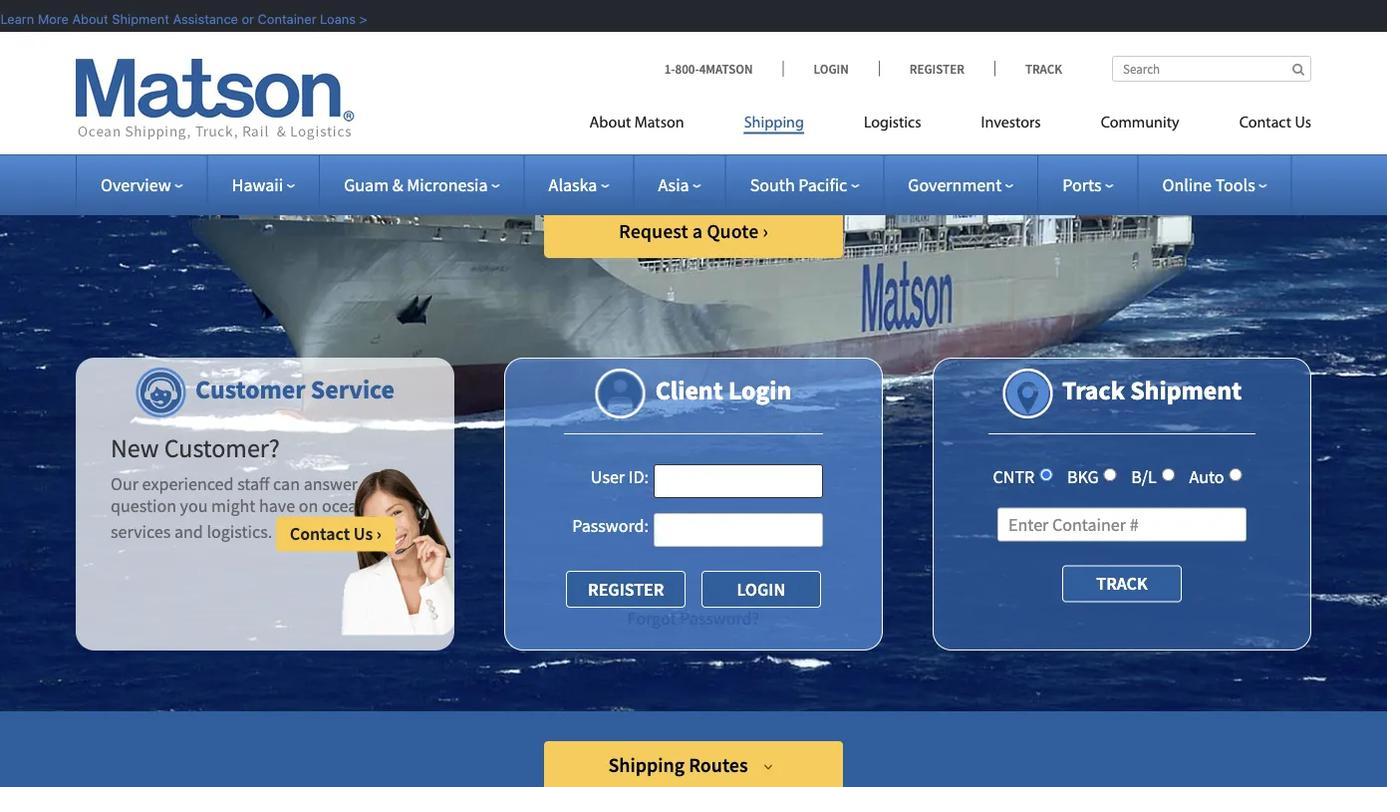 Task type: locate. For each thing, give the bounding box(es) containing it.
ports link
[[1063, 173, 1114, 196]]

might
[[211, 495, 256, 517]]

request a quote › link
[[544, 203, 843, 258]]

1 vertical spatial track
[[1063, 374, 1126, 406]]

logistics
[[864, 115, 922, 131]]

asia link
[[658, 173, 702, 196]]

CNTR radio
[[1040, 469, 1053, 482]]

shipping
[[744, 115, 805, 131], [605, 157, 681, 181], [609, 753, 685, 778]]

contact us › link
[[276, 517, 396, 552]]

you
[[180, 495, 208, 517]]

1 horizontal spatial contact
[[1240, 115, 1292, 131]]

1-800-4matson
[[665, 60, 753, 77]]

User ID: text field
[[654, 465, 824, 499]]

0 vertical spatial shipment
[[106, 11, 163, 26]]

Enter Container # text field
[[998, 508, 1247, 542]]

us down search image
[[1296, 115, 1312, 131]]

None button
[[702, 571, 821, 608]]

2 vertical spatial track
[[1097, 573, 1148, 595]]

BKG radio
[[1104, 469, 1117, 482]]

customer
[[195, 373, 306, 405]]

0 horizontal spatial us
[[354, 523, 373, 545]]

pacific
[[799, 173, 848, 196]]

0 horizontal spatial login
[[729, 374, 792, 406]]

1 vertical spatial register
[[588, 578, 664, 601]]

shipping routes link
[[544, 742, 843, 788]]

client login
[[656, 374, 792, 406]]

customer?
[[164, 432, 280, 464]]

ocean
[[322, 495, 367, 517]]

1 vertical spatial about
[[590, 115, 631, 131]]

contact
[[1240, 115, 1292, 131], [290, 523, 350, 545]]

0 vertical spatial register
[[910, 60, 965, 77]]

1 horizontal spatial about
[[590, 115, 631, 131]]

1 vertical spatial shipment
[[1131, 374, 1242, 406]]

experienced
[[142, 473, 234, 496]]

overview link
[[101, 173, 183, 196]]

about right 'more'
[[66, 11, 102, 26]]

0 horizontal spatial contact
[[290, 523, 350, 545]]

1 vertical spatial contact
[[290, 523, 350, 545]]

track inside button
[[1097, 573, 1148, 595]]

bkg
[[1068, 466, 1099, 488]]

0 vertical spatial track
[[1026, 60, 1063, 77]]

1 vertical spatial register link
[[566, 571, 686, 608]]

shipping up 'south'
[[744, 115, 805, 131]]

contact down on
[[290, 523, 350, 545]]

shipment left assistance
[[106, 11, 163, 26]]

about inside top menu navigation
[[590, 115, 631, 131]]

shipment
[[106, 11, 163, 26], [1131, 374, 1242, 406]]

user id:
[[591, 466, 649, 488]]

tools
[[1216, 173, 1256, 196]]

new customer?
[[111, 432, 280, 464]]

shipping schedules ›
[[605, 157, 783, 181]]

0 vertical spatial register link
[[879, 60, 995, 77]]

0 vertical spatial contact
[[1240, 115, 1292, 131]]

us for contact us ›
[[354, 523, 373, 545]]

ship
[[632, 94, 671, 119]]

ship your car › link
[[544, 79, 843, 134]]

shipping down about matson link
[[605, 157, 681, 181]]

south pacific link
[[750, 173, 860, 196]]

track down enter container # text box
[[1097, 573, 1148, 595]]

track for the track button
[[1097, 573, 1148, 595]]

cntr
[[993, 466, 1035, 488]]

micronesia
[[407, 173, 488, 196]]

1 vertical spatial shipping
[[605, 157, 681, 181]]

contact for contact us ›
[[290, 523, 350, 545]]

› down shipping link
[[777, 157, 783, 181]]

track up bkg radio in the bottom right of the page
[[1063, 374, 1126, 406]]

register up forgot
[[588, 578, 664, 601]]

0 horizontal spatial about
[[66, 11, 102, 26]]

quote
[[707, 218, 759, 243]]

hawaii link
[[232, 173, 295, 196]]

0 vertical spatial shipping
[[744, 115, 805, 131]]

login up shipping link
[[814, 60, 849, 77]]

us down ocean at the bottom left of the page
[[354, 523, 373, 545]]

staff
[[237, 473, 270, 496]]

register link up top menu navigation
[[879, 60, 995, 77]]

investors
[[982, 115, 1042, 131]]

government link
[[909, 173, 1014, 196]]

have
[[259, 495, 295, 517]]

shipping for shipping schedules ›
[[605, 157, 681, 181]]

shipment up the b/l option
[[1131, 374, 1242, 406]]

None search field
[[1113, 56, 1312, 82]]

0 horizontal spatial register link
[[566, 571, 686, 608]]

›
[[750, 94, 756, 119], [777, 157, 783, 181], [763, 218, 769, 243], [377, 523, 382, 545]]

container
[[251, 11, 310, 26]]

online
[[1163, 173, 1212, 196]]

1 horizontal spatial shipment
[[1131, 374, 1242, 406]]

login right "client"
[[729, 374, 792, 406]]

1 vertical spatial us
[[354, 523, 373, 545]]

us
[[1296, 115, 1312, 131], [354, 523, 373, 545]]

track
[[1026, 60, 1063, 77], [1063, 374, 1126, 406], [1097, 573, 1148, 595]]

contact us
[[1240, 115, 1312, 131]]

guam
[[344, 173, 389, 196]]

1 horizontal spatial login
[[814, 60, 849, 77]]

contact up tools
[[1240, 115, 1292, 131]]

1 horizontal spatial register
[[910, 60, 965, 77]]

0 vertical spatial login
[[814, 60, 849, 77]]

shipping inside top menu navigation
[[744, 115, 805, 131]]

matson
[[635, 115, 685, 131]]

1 horizontal spatial us
[[1296, 115, 1312, 131]]

1 horizontal spatial register link
[[879, 60, 995, 77]]

asia
[[658, 173, 690, 196]]

contact inside top menu navigation
[[1240, 115, 1292, 131]]

login
[[814, 60, 849, 77], [729, 374, 792, 406]]

register link down 'password:'
[[566, 571, 686, 608]]

contact us link
[[1210, 105, 1312, 146]]

about matson
[[590, 115, 685, 131]]

login link
[[783, 60, 879, 77]]

› right the 'car'
[[750, 94, 756, 119]]

answer
[[304, 473, 358, 496]]

register up top menu navigation
[[910, 60, 965, 77]]

register link
[[879, 60, 995, 77], [566, 571, 686, 608]]

ship your car ›
[[632, 94, 756, 119]]

Auto radio
[[1230, 469, 1243, 482]]

shipping left routes
[[609, 753, 685, 778]]

us inside top menu navigation
[[1296, 115, 1312, 131]]

government
[[909, 173, 1002, 196]]

client
[[656, 374, 724, 406]]

2 vertical spatial shipping
[[609, 753, 685, 778]]

0 horizontal spatial register
[[588, 578, 664, 601]]

B/L radio
[[1162, 469, 1175, 482]]

0 vertical spatial us
[[1296, 115, 1312, 131]]

about left ship at the left
[[590, 115, 631, 131]]

logistics link
[[834, 105, 952, 146]]

register
[[910, 60, 965, 77], [588, 578, 664, 601]]

services and
[[111, 521, 203, 544]]

logistics.
[[207, 521, 272, 544]]

track up investors
[[1026, 60, 1063, 77]]

on
[[299, 495, 318, 517]]



Task type: vqa. For each thing, say whether or not it's contained in the screenshot.
Track button track
yes



Task type: describe. For each thing, give the bounding box(es) containing it.
register for "register" link to the bottom
[[588, 578, 664, 601]]

b/l
[[1132, 466, 1157, 488]]

search image
[[1293, 62, 1305, 75]]

password?
[[680, 608, 760, 630]]

community
[[1101, 115, 1180, 131]]

track link
[[995, 60, 1063, 77]]

shipping schedules › link
[[544, 142, 843, 196]]

alaska link
[[549, 173, 610, 196]]

learn more about shipment assistance or container loans > link
[[0, 11, 361, 26]]

customer service
[[195, 373, 395, 405]]

online tools link
[[1163, 173, 1268, 196]]

user
[[591, 466, 625, 488]]

password:
[[573, 515, 649, 537]]

auto
[[1190, 466, 1225, 488]]

image of smiling customer service agent ready to help. image
[[341, 469, 455, 636]]

alaska
[[549, 173, 598, 196]]

&
[[392, 173, 403, 196]]

ports
[[1063, 173, 1102, 196]]

guam & micronesia link
[[344, 173, 500, 196]]

shipping for shipping routes
[[609, 753, 685, 778]]

our
[[111, 473, 139, 496]]

more
[[31, 11, 62, 26]]

track button
[[1063, 566, 1182, 603]]

1-800-4matson link
[[665, 60, 783, 77]]

forgot password? link
[[628, 608, 760, 630]]

forgot
[[628, 608, 677, 630]]

top menu navigation
[[590, 105, 1312, 146]]

or
[[235, 11, 248, 26]]

our experienced staff can answer any question you might have on ocean services and logistics.
[[111, 473, 389, 544]]

learn more about shipment assistance or container loans >
[[0, 11, 361, 26]]

track for track shipment
[[1063, 374, 1126, 406]]

› down any at left
[[377, 523, 382, 545]]

about matson link
[[590, 105, 715, 146]]

guam & micronesia
[[344, 173, 488, 196]]

learn
[[0, 11, 28, 26]]

register for "register" link to the top
[[910, 60, 965, 77]]

id:
[[629, 466, 649, 488]]

new
[[111, 432, 159, 464]]

online tools
[[1163, 173, 1256, 196]]

contact us ›
[[290, 523, 382, 545]]

800-
[[675, 60, 700, 77]]

assistance
[[167, 11, 232, 26]]

Search search field
[[1113, 56, 1312, 82]]

hawaii
[[232, 173, 283, 196]]

0 horizontal spatial shipment
[[106, 11, 163, 26]]

investors link
[[952, 105, 1071, 146]]

us for contact us
[[1296, 115, 1312, 131]]

schedules
[[685, 157, 773, 181]]

any
[[362, 473, 389, 496]]

community link
[[1071, 105, 1210, 146]]

car
[[717, 94, 746, 119]]

shipping for shipping
[[744, 115, 805, 131]]

4matson
[[700, 60, 753, 77]]

› right quote
[[763, 218, 769, 243]]

blue matson logo with ocean, shipping, truck, rail and logistics written beneath it. image
[[76, 59, 355, 141]]

your
[[674, 94, 713, 119]]

shipping routes
[[609, 753, 748, 778]]

south pacific
[[750, 173, 848, 196]]

track for track link
[[1026, 60, 1063, 77]]

overview
[[101, 173, 171, 196]]

>
[[353, 11, 361, 26]]

shipping link
[[715, 105, 834, 146]]

can
[[273, 473, 300, 496]]

0 vertical spatial about
[[66, 11, 102, 26]]

contact for contact us
[[1240, 115, 1292, 131]]

south
[[750, 173, 795, 196]]

service
[[311, 373, 395, 405]]

routes
[[689, 753, 748, 778]]

request a quote ›
[[619, 218, 769, 243]]

1-
[[665, 60, 675, 77]]

question
[[111, 495, 176, 517]]

loans
[[314, 11, 350, 26]]

Password: password field
[[654, 513, 824, 547]]

1 vertical spatial login
[[729, 374, 792, 406]]

request
[[619, 218, 689, 243]]

forgot password?
[[628, 608, 760, 630]]



